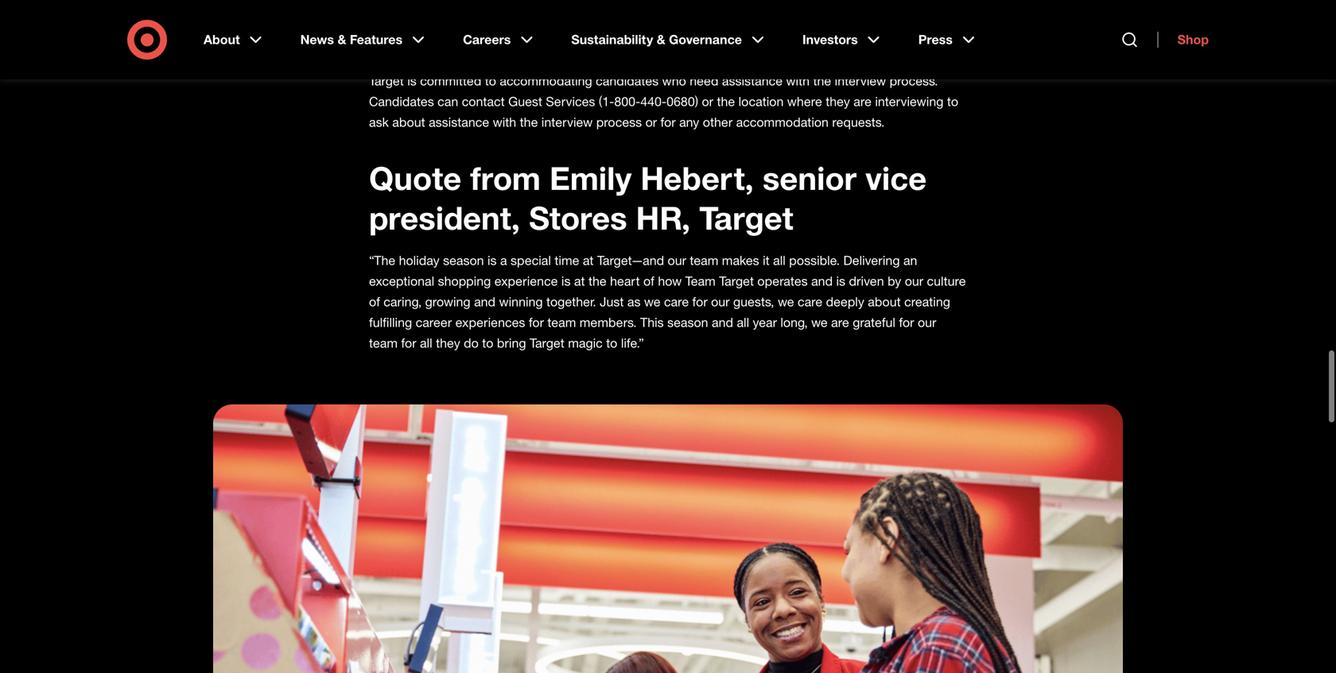 Task type: locate. For each thing, give the bounding box(es) containing it.
1 & from the left
[[338, 32, 346, 47]]

used
[[831, 19, 859, 35]]

1 vertical spatial interview
[[542, 115, 593, 130]]

hr,
[[636, 198, 691, 237]]

all
[[773, 253, 786, 269], [737, 315, 750, 331], [420, 336, 433, 351]]

for
[[661, 115, 676, 130], [693, 294, 708, 310], [529, 315, 544, 331], [899, 315, 915, 331], [401, 336, 417, 351]]

1 care from the left
[[664, 294, 689, 310]]

candidates
[[503, 40, 566, 55], [596, 73, 659, 89]]

at up together.
[[574, 274, 585, 289]]

possible.
[[789, 253, 840, 269]]

we down "operates"
[[778, 294, 794, 310]]

senior
[[763, 159, 857, 198]]

are up requests.
[[854, 94, 872, 109]]

assistance up location
[[722, 73, 783, 89]]

special
[[511, 253, 551, 269]]

will down video on the top of the page
[[569, 40, 587, 55]]

news
[[300, 32, 334, 47]]

1 horizontal spatial interview
[[835, 73, 886, 89]]

to up "contact"
[[485, 73, 496, 89]]

1 horizontal spatial &
[[657, 32, 666, 47]]

is
[[407, 73, 417, 89], [488, 253, 497, 269], [562, 274, 571, 289], [837, 274, 846, 289]]

contact
[[462, 94, 505, 109]]

2 for from the left
[[916, 19, 935, 35]]

where
[[787, 94, 822, 109]]

0 horizontal spatial or
[[646, 115, 657, 130]]

1 horizontal spatial candidates
[[596, 73, 659, 89]]

assessments.
[[768, 40, 846, 55]]

this
[[863, 19, 883, 35]]

is up candidates
[[407, 73, 417, 89]]

features
[[350, 32, 403, 47]]

of up "fulfilling" at the top of page
[[369, 294, 380, 310]]

any
[[679, 115, 700, 130]]

quote from emily hebert, senior vice president, stores hr, target
[[369, 159, 927, 237]]

the up just
[[589, 274, 607, 289]]

to right the do on the left
[[482, 336, 494, 351]]

about
[[392, 115, 425, 130], [868, 294, 901, 310]]

team down together.
[[548, 315, 576, 331]]

to
[[485, 73, 496, 89], [947, 94, 959, 109], [482, 336, 494, 351], [606, 336, 618, 351]]

supply
[[369, 40, 407, 55]]

target
[[369, 73, 404, 89], [700, 198, 794, 237], [719, 274, 754, 289], [530, 336, 565, 351]]

all down 'career' on the top left of page
[[420, 336, 433, 351]]

can
[[438, 94, 458, 109]]

at
[[583, 253, 594, 269], [574, 274, 585, 289]]

as
[[628, 294, 641, 310]]

they left the do on the left
[[436, 336, 460, 351]]

interview down services
[[542, 115, 593, 130]]

all right it
[[773, 253, 786, 269]]

target down makes
[[719, 274, 754, 289]]

440-
[[641, 94, 667, 109]]

1 horizontal spatial we
[[778, 294, 794, 310]]

0 horizontal spatial care
[[664, 294, 689, 310]]

0 vertical spatial are
[[854, 94, 872, 109]]

of
[[644, 274, 655, 289], [369, 294, 380, 310]]

with
[[786, 73, 810, 89], [493, 115, 516, 130]]

target up makes
[[700, 198, 794, 237]]

for inside the target is committed to accommodating candidates who need assistance with the interview process. candidates can contact guest services (1-800-440-0680) or the location where they are interviewing to ask about assistance with the interview process or for any other accommodation requests.
[[661, 115, 676, 130]]

long,
[[781, 315, 808, 331]]

experiences
[[456, 315, 525, 331]]

0 horizontal spatial candidates
[[503, 40, 566, 55]]

delivering
[[844, 253, 900, 269]]

we right as
[[644, 294, 661, 310]]

1 horizontal spatial online
[[730, 40, 764, 55]]

to left "life.""
[[606, 336, 618, 351]]

1 horizontal spatial of
[[644, 274, 655, 289]]

care down how
[[664, 294, 689, 310]]

are down deeply
[[832, 315, 849, 331]]

2 vertical spatial team
[[369, 336, 398, 351]]

season up shopping
[[443, 253, 484, 269]]

press
[[919, 32, 953, 47]]

it
[[763, 253, 770, 269]]

(1-
[[599, 94, 614, 109]]

we right long,
[[812, 315, 828, 331]]

target right bring
[[530, 336, 565, 351]]

0 vertical spatial candidates
[[503, 40, 566, 55]]

2 & from the left
[[657, 32, 666, 47]]

our down creating
[[918, 315, 937, 331]]

0 horizontal spatial all
[[420, 336, 433, 351]]

1 vertical spatial will
[[569, 40, 587, 55]]

1 vertical spatial at
[[574, 274, 585, 289]]

target inside quote from emily hebert, senior vice president, stores hr, target
[[700, 198, 794, 237]]

0 vertical spatial about
[[392, 115, 425, 130]]

and
[[601, 19, 623, 35], [705, 40, 727, 55], [812, 274, 833, 289], [474, 294, 496, 310], [712, 315, 734, 331]]

0680)
[[667, 94, 699, 109]]

shop
[[1178, 32, 1209, 47]]

target up candidates
[[369, 73, 404, 89]]

emily
[[550, 159, 632, 198]]

0 horizontal spatial assistance
[[429, 115, 489, 130]]

or down 440-
[[646, 115, 657, 130]]

0 vertical spatial assistance
[[722, 73, 783, 89]]

our
[[668, 253, 687, 269], [905, 274, 924, 289], [711, 294, 730, 310], [918, 315, 937, 331]]

the
[[813, 73, 832, 89], [717, 94, 735, 109], [520, 115, 538, 130], [589, 274, 607, 289]]

for down "fulfilling" at the top of page
[[401, 336, 417, 351]]

quote
[[369, 159, 462, 198]]

0 horizontal spatial about
[[392, 115, 425, 130]]

are
[[854, 94, 872, 109], [832, 315, 849, 331]]

news & features link
[[289, 19, 439, 60]]

shopping
[[438, 274, 491, 289]]

1 vertical spatial with
[[493, 115, 516, 130]]

candidates up "800-"
[[596, 73, 659, 89]]

0 vertical spatial they
[[826, 94, 850, 109]]

for right year.
[[916, 19, 935, 35]]

0 horizontal spatial online
[[626, 19, 661, 35]]

again
[[779, 19, 809, 35]]

for left the any
[[661, 115, 676, 130]]

of left how
[[644, 274, 655, 289]]

1 vertical spatial of
[[369, 294, 380, 310]]

1 vertical spatial all
[[737, 315, 750, 331]]

0 horizontal spatial we
[[644, 294, 661, 310]]

1 vertical spatial are
[[832, 315, 849, 331]]

season right this
[[668, 315, 709, 331]]

0 vertical spatial interview
[[835, 73, 886, 89]]

0 horizontal spatial for
[[369, 19, 387, 35]]

interview up requests.
[[835, 73, 886, 89]]

culture
[[927, 274, 966, 289]]

a
[[500, 253, 507, 269]]

2 horizontal spatial team
[[690, 253, 719, 269]]

&
[[338, 32, 346, 47], [657, 32, 666, 47]]

1 horizontal spatial are
[[854, 94, 872, 109]]

online up applications
[[626, 19, 661, 35]]

candidates
[[369, 94, 434, 109]]

interviewing
[[875, 94, 944, 109]]

online down once at the right top
[[730, 40, 764, 55]]

1 vertical spatial about
[[868, 294, 901, 310]]

season
[[443, 253, 484, 269], [668, 315, 709, 331]]

and up submit
[[601, 19, 623, 35]]

about inside "the holiday season is a special time at target—and our team makes it all possible. delivering an exceptional shopping experience is at the heart of how team target operates and is driven by our culture of caring, growing and winning together. just as we care for our guests, we care deeply about creating fulfilling career experiences for team members. this season and all year long, we are grateful for our team for all they do to bring target magic to life."
[[868, 294, 901, 310]]

1 vertical spatial they
[[436, 336, 460, 351]]

requests.
[[832, 115, 885, 130]]

0 vertical spatial or
[[702, 94, 714, 109]]

online
[[626, 19, 661, 35], [730, 40, 764, 55]]

is inside the target is committed to accommodating candidates who need assistance with the interview process. candidates can contact guest services (1-800-440-0680) or the location where they are interviewing to ask about assistance with the interview process or for any other accommodation requests.
[[407, 73, 417, 89]]

& for governance
[[657, 32, 666, 47]]

0 horizontal spatial team
[[369, 336, 398, 351]]

0 horizontal spatial season
[[443, 253, 484, 269]]

0 horizontal spatial they
[[436, 336, 460, 351]]

0 horizontal spatial &
[[338, 32, 346, 47]]

0 vertical spatial team
[[690, 253, 719, 269]]

1 vertical spatial candidates
[[596, 73, 659, 89]]

will left once at the right top
[[725, 19, 743, 35]]

at right the time
[[583, 253, 594, 269]]

experience
[[495, 274, 558, 289]]

a person stands at a target store checkout. they are wearing a team member name badge and are smiling at another person. image
[[213, 405, 1123, 674]]

target inside the target is committed to accommodating candidates who need assistance with the interview process. candidates can contact guest services (1-800-440-0680) or the location where they are interviewing to ask about assistance with the interview process or for any other accommodation requests.
[[369, 73, 404, 89]]

1 horizontal spatial about
[[868, 294, 901, 310]]

the inside "the holiday season is a special time at target—and our team makes it all possible. delivering an exceptional shopping experience is at the heart of how team target operates and is driven by our culture of caring, growing and winning together. just as we care for our guests, we care deeply about creating fulfilling career experiences for team members. this season and all year long, we are grateful for our team for all they do to bring target magic to life."
[[589, 274, 607, 289]]

care up long,
[[798, 294, 823, 310]]

positions, up chain
[[430, 19, 484, 35]]

sustainability & governance
[[571, 32, 742, 47]]

2 vertical spatial all
[[420, 336, 433, 351]]

1 vertical spatial team
[[548, 315, 576, 331]]

with down guest
[[493, 115, 516, 130]]

2 horizontal spatial all
[[773, 253, 786, 269]]

team up "team"
[[690, 253, 719, 269]]

"the holiday season is a special time at target—and our team makes it all possible. delivering an exceptional shopping experience is at the heart of how team target operates and is driven by our culture of caring, growing and winning together. just as we care for our guests, we care deeply about creating fulfilling career experiences for team members. this season and all year long, we are grateful for our team for all they do to bring target magic to life."
[[369, 253, 966, 351]]

assistance down can at top
[[429, 115, 489, 130]]

is down the time
[[562, 274, 571, 289]]

0 vertical spatial will
[[725, 19, 743, 35]]

1 horizontal spatial will
[[725, 19, 743, 35]]

candidates down recorded
[[503, 40, 566, 55]]

0 horizontal spatial with
[[493, 115, 516, 130]]

all left year
[[737, 315, 750, 331]]

1 horizontal spatial season
[[668, 315, 709, 331]]

positions, down pre-
[[445, 40, 499, 55]]

0 horizontal spatial of
[[369, 294, 380, 310]]

or down need
[[702, 94, 714, 109]]

how
[[658, 274, 682, 289]]

life."
[[621, 336, 644, 351]]

1 vertical spatial online
[[730, 40, 764, 55]]

0 vertical spatial all
[[773, 253, 786, 269]]

for up supply
[[369, 19, 387, 35]]

candidates inside for stores positions, pre-recorded video and online interviews will once again be used this year. for supply chain positions, candidates will submit applications and online assessments.
[[503, 40, 566, 55]]

ask
[[369, 115, 389, 130]]

vice
[[866, 159, 927, 198]]

1 horizontal spatial care
[[798, 294, 823, 310]]

0 vertical spatial positions,
[[430, 19, 484, 35]]

about down candidates
[[392, 115, 425, 130]]

0 vertical spatial with
[[786, 73, 810, 89]]

care
[[664, 294, 689, 310], [798, 294, 823, 310]]

for down creating
[[899, 315, 915, 331]]

about link
[[193, 19, 277, 60]]

about down the by
[[868, 294, 901, 310]]

1 horizontal spatial they
[[826, 94, 850, 109]]

1 vertical spatial positions,
[[445, 40, 499, 55]]

is up deeply
[[837, 274, 846, 289]]

with up where
[[786, 73, 810, 89]]

1 horizontal spatial for
[[916, 19, 935, 35]]

0 horizontal spatial are
[[832, 315, 849, 331]]

pre-
[[488, 19, 511, 35]]

team down "fulfilling" at the top of page
[[369, 336, 398, 351]]

2 care from the left
[[798, 294, 823, 310]]

are inside "the holiday season is a special time at target—and our team makes it all possible. delivering an exceptional shopping experience is at the heart of how team target operates and is driven by our culture of caring, growing and winning together. just as we care for our guests, we care deeply about creating fulfilling career experiences for team members. this season and all year long, we are grateful for our team for all they do to bring target magic to life."
[[832, 315, 849, 331]]

the up where
[[813, 73, 832, 89]]

they up requests.
[[826, 94, 850, 109]]



Task type: describe. For each thing, give the bounding box(es) containing it.
for down "team"
[[693, 294, 708, 310]]

1 horizontal spatial with
[[786, 73, 810, 89]]

accommodation
[[736, 115, 829, 130]]

1 horizontal spatial assistance
[[722, 73, 783, 89]]

1 horizontal spatial team
[[548, 315, 576, 331]]

creating
[[905, 294, 951, 310]]

they inside "the holiday season is a special time at target—and our team makes it all possible. delivering an exceptional shopping experience is at the heart of how team target operates and is driven by our culture of caring, growing and winning together. just as we care for our guests, we care deeply about creating fulfilling career experiences for team members. this season and all year long, we are grateful for our team for all they do to bring target magic to life."
[[436, 336, 460, 351]]

2 horizontal spatial we
[[812, 315, 828, 331]]

applications
[[633, 40, 702, 55]]

operates
[[758, 274, 808, 289]]

location
[[739, 94, 784, 109]]

& for features
[[338, 32, 346, 47]]

just
[[600, 294, 624, 310]]

services
[[546, 94, 595, 109]]

be
[[813, 19, 828, 35]]

magic
[[568, 336, 603, 351]]

guests,
[[733, 294, 775, 310]]

need
[[690, 73, 719, 89]]

winning
[[499, 294, 543, 310]]

guest
[[508, 94, 543, 109]]

press link
[[908, 19, 990, 60]]

accommodating
[[500, 73, 592, 89]]

to right 'interviewing'
[[947, 94, 959, 109]]

governance
[[669, 32, 742, 47]]

bring
[[497, 336, 526, 351]]

for down winning
[[529, 315, 544, 331]]

and down guests,
[[712, 315, 734, 331]]

process.
[[890, 73, 938, 89]]

team
[[686, 274, 716, 289]]

growing
[[425, 294, 471, 310]]

chain
[[410, 40, 441, 55]]

1 horizontal spatial or
[[702, 94, 714, 109]]

video
[[567, 19, 598, 35]]

"the
[[369, 253, 396, 269]]

they inside the target is committed to accommodating candidates who need assistance with the interview process. candidates can contact guest services (1-800-440-0680) or the location where they are interviewing to ask about assistance with the interview process or for any other accommodation requests.
[[826, 94, 850, 109]]

caring,
[[384, 294, 422, 310]]

our up how
[[668, 253, 687, 269]]

exceptional
[[369, 274, 435, 289]]

year.
[[887, 19, 913, 35]]

submit
[[591, 40, 629, 55]]

0 vertical spatial online
[[626, 19, 661, 35]]

grateful
[[853, 315, 896, 331]]

1 horizontal spatial all
[[737, 315, 750, 331]]

president,
[[369, 198, 520, 237]]

0 horizontal spatial will
[[569, 40, 587, 55]]

career
[[416, 315, 452, 331]]

an
[[904, 253, 918, 269]]

by
[[888, 274, 902, 289]]

0 vertical spatial at
[[583, 253, 594, 269]]

holiday
[[399, 253, 440, 269]]

deeply
[[826, 294, 865, 310]]

are inside the target is committed to accommodating candidates who need assistance with the interview process. candidates can contact guest services (1-800-440-0680) or the location where they are interviewing to ask about assistance with the interview process or for any other accommodation requests.
[[854, 94, 872, 109]]

careers
[[463, 32, 511, 47]]

interviews
[[664, 19, 722, 35]]

our down "team"
[[711, 294, 730, 310]]

0 vertical spatial season
[[443, 253, 484, 269]]

this
[[640, 315, 664, 331]]

sustainability
[[571, 32, 653, 47]]

news & features
[[300, 32, 403, 47]]

do
[[464, 336, 479, 351]]

0 vertical spatial of
[[644, 274, 655, 289]]

committed
[[420, 73, 482, 89]]

0 horizontal spatial interview
[[542, 115, 593, 130]]

hebert,
[[641, 159, 754, 198]]

once
[[747, 19, 775, 35]]

1 vertical spatial assistance
[[429, 115, 489, 130]]

shop link
[[1158, 32, 1209, 48]]

and up experiences at left top
[[474, 294, 496, 310]]

investors
[[803, 32, 858, 47]]

about
[[204, 32, 240, 47]]

1 for from the left
[[369, 19, 387, 35]]

and down interviews
[[705, 40, 727, 55]]

who
[[662, 73, 686, 89]]

investors link
[[792, 19, 895, 60]]

is left a
[[488, 253, 497, 269]]

candidates inside the target is committed to accommodating candidates who need assistance with the interview process. candidates can contact guest services (1-800-440-0680) or the location where they are interviewing to ask about assistance with the interview process or for any other accommodation requests.
[[596, 73, 659, 89]]

driven
[[849, 274, 884, 289]]

recorded
[[511, 19, 563, 35]]

and down possible. at the right of page
[[812, 274, 833, 289]]

1 vertical spatial season
[[668, 315, 709, 331]]

our right the by
[[905, 274, 924, 289]]

members.
[[580, 315, 637, 331]]

1 vertical spatial or
[[646, 115, 657, 130]]

together.
[[547, 294, 596, 310]]

from
[[470, 159, 541, 198]]

the up other
[[717, 94, 735, 109]]

stores
[[529, 198, 627, 237]]

stores
[[391, 19, 426, 35]]

time
[[555, 253, 579, 269]]

careers link
[[452, 19, 548, 60]]

heart
[[610, 274, 640, 289]]

process
[[596, 115, 642, 130]]

sustainability & governance link
[[560, 19, 779, 60]]

other
[[703, 115, 733, 130]]

year
[[753, 315, 777, 331]]

target—and
[[597, 253, 664, 269]]

target is committed to accommodating candidates who need assistance with the interview process. candidates can contact guest services (1-800-440-0680) or the location where they are interviewing to ask about assistance with the interview process or for any other accommodation requests.
[[369, 73, 959, 130]]

the down guest
[[520, 115, 538, 130]]

about inside the target is committed to accommodating candidates who need assistance with the interview process. candidates can contact guest services (1-800-440-0680) or the location where they are interviewing to ask about assistance with the interview process or for any other accommodation requests.
[[392, 115, 425, 130]]

fulfilling
[[369, 315, 412, 331]]



Task type: vqa. For each thing, say whether or not it's contained in the screenshot.
president,
yes



